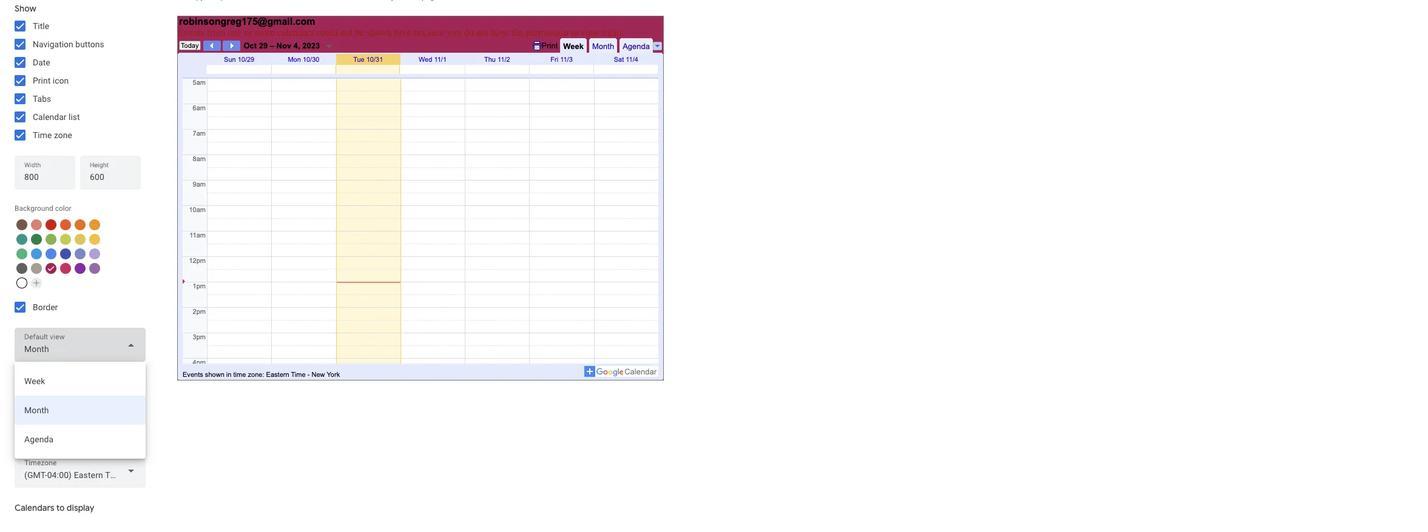 Task type: locate. For each thing, give the bounding box(es) containing it.
1 option from the top
[[15, 367, 146, 396]]

blueberry menu item
[[60, 249, 71, 260]]

cocoa menu item
[[16, 220, 27, 231]]

date
[[33, 58, 50, 67]]

calendars
[[15, 503, 54, 514]]

None number field
[[24, 169, 66, 186], [90, 169, 131, 186], [24, 169, 66, 186], [90, 169, 131, 186]]

grape menu item
[[75, 263, 86, 274]]

print
[[33, 76, 51, 86]]

print icon
[[33, 76, 69, 86]]

display
[[67, 503, 94, 514]]

eucalyptus menu item
[[16, 234, 27, 245]]

2 option from the top
[[15, 396, 146, 425]]

banana menu item
[[89, 234, 100, 245]]

pistachio menu item
[[46, 234, 56, 245]]

basil menu item
[[31, 234, 42, 245]]

to
[[56, 503, 65, 514]]

color
[[55, 205, 71, 213]]

None field
[[15, 328, 146, 362], [15, 455, 146, 489], [15, 328, 146, 362], [15, 455, 146, 489]]

option
[[15, 367, 146, 396], [15, 396, 146, 425], [15, 425, 146, 455]]

calendar
[[33, 112, 66, 122]]

birch menu item
[[31, 263, 42, 274]]

3 option from the top
[[15, 425, 146, 455]]

navigation
[[33, 39, 73, 49]]

sage menu item
[[16, 249, 27, 260]]

time zone
[[33, 130, 72, 140]]

avocado menu item
[[60, 234, 71, 245]]

amethyst menu item
[[89, 263, 100, 274]]

title
[[33, 21, 49, 31]]

lavender menu item
[[75, 249, 86, 260]]

background
[[15, 205, 53, 213]]



Task type: describe. For each thing, give the bounding box(es) containing it.
navigation buttons
[[33, 39, 104, 49]]

citron menu item
[[75, 234, 86, 245]]

list
[[69, 112, 80, 122]]

default view list box
[[15, 362, 146, 459]]

peacock menu item
[[31, 249, 42, 260]]

show
[[15, 3, 36, 14]]

buttons
[[75, 39, 104, 49]]

graphite menu item
[[16, 263, 27, 274]]

cherry blossom menu item
[[60, 263, 71, 274]]

tomato menu item
[[46, 220, 56, 231]]

zone
[[54, 130, 72, 140]]

mango menu item
[[89, 220, 100, 231]]

calendar color menu item
[[16, 278, 27, 289]]

tabs
[[33, 94, 51, 104]]

wisteria menu item
[[89, 249, 100, 260]]

border
[[33, 303, 58, 313]]

time
[[33, 130, 52, 140]]

calendars to display
[[15, 503, 94, 514]]

icon
[[53, 76, 69, 86]]

cobalt menu item
[[46, 249, 56, 260]]

add custom color menu item
[[31, 278, 42, 289]]

background color
[[15, 205, 71, 213]]

flamingo menu item
[[31, 220, 42, 231]]

radicchio menu item
[[46, 263, 56, 274]]

tangerine menu item
[[60, 220, 71, 231]]

pumpkin menu item
[[75, 220, 86, 231]]

calendar list
[[33, 112, 80, 122]]



Task type: vqa. For each thing, say whether or not it's contained in the screenshot.
display at the left of the page
yes



